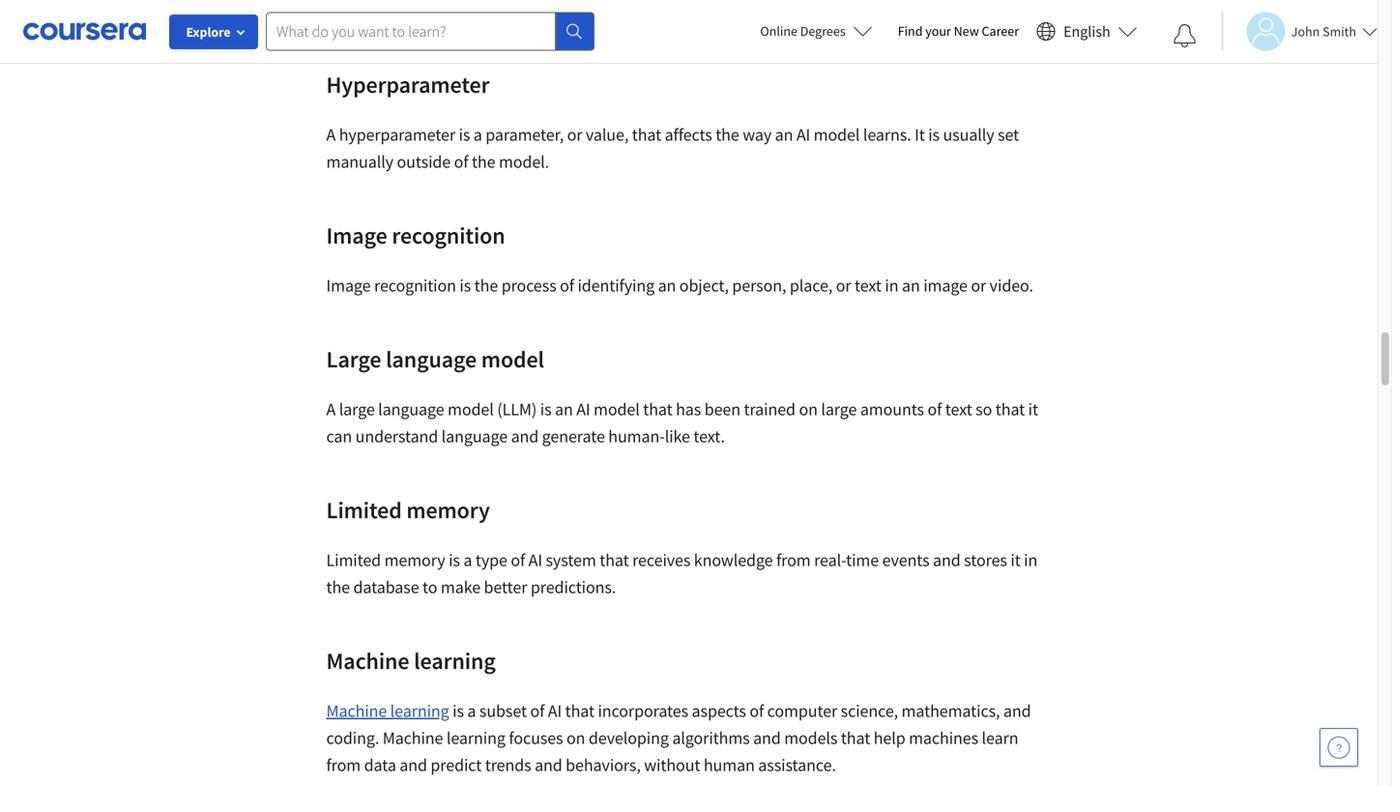 Task type: describe. For each thing, give the bounding box(es) containing it.
career
[[982, 22, 1019, 40]]

can
[[326, 426, 352, 447]]

image
[[924, 275, 968, 296]]

value,
[[586, 124, 629, 146]]

that down science,
[[841, 727, 870, 749]]

human-
[[608, 426, 665, 447]]

aspects
[[692, 700, 746, 722]]

events
[[882, 549, 930, 571]]

a for a large language model (llm) is an ai model that has been trained on large amounts of text so that it can understand language and generate human-like text.
[[326, 399, 336, 420]]

has
[[676, 399, 701, 420]]

and right 'data'
[[400, 754, 427, 776]]

image for image recognition
[[326, 221, 387, 250]]

model inside a hyperparameter is a parameter, or value, that affects the way an ai model learns. it is usually set manually outside of the model.
[[814, 124, 860, 146]]

recognition for image recognition is the process of identifying an object, person, place, or text in an image or video.
[[374, 275, 456, 296]]

that inside a hyperparameter is a parameter, or value, that affects the way an ai model learns. it is usually set manually outside of the model.
[[632, 124, 661, 146]]

real-
[[814, 549, 846, 571]]

developing
[[589, 727, 669, 749]]

a for a hyperparameter is a parameter, or value, that affects the way an ai model learns. it is usually set manually outside of the model.
[[326, 124, 336, 146]]

time
[[846, 549, 879, 571]]

is left parameter,
[[459, 124, 470, 146]]

a large language model (llm) is an ai model that has been trained on large amounts of text so that it can understand language and generate human-like text.
[[326, 399, 1038, 447]]

the left process
[[474, 275, 498, 296]]

is a subset of ai that incorporates aspects of computer science, mathematics, and coding. machine learning focuses on developing algorithms and models that help machines learn from data and predict trends and behaviors, without human assistance.
[[326, 700, 1031, 776]]

better
[[484, 576, 527, 598]]

of inside limited memory is a type of ai system that receives knowledge from real-time events and stores it in the database to make better predictions.
[[511, 549, 525, 571]]

2 large from the left
[[821, 399, 857, 420]]

limited for limited memory is a type of ai system that receives knowledge from real-time events and stores it in the database to make better predictions.
[[326, 549, 381, 571]]

find your new career
[[898, 22, 1019, 40]]

is right it
[[928, 124, 940, 146]]

2 vertical spatial language
[[442, 426, 508, 447]]

to
[[423, 576, 437, 598]]

and down focuses at the bottom left of page
[[535, 754, 562, 776]]

english
[[1064, 22, 1111, 41]]

predictions.
[[531, 576, 616, 598]]

machines
[[909, 727, 979, 749]]

hyperparameter
[[326, 70, 490, 99]]

process
[[502, 275, 557, 296]]

a for parameter,
[[474, 124, 482, 146]]

or inside a hyperparameter is a parameter, or value, that affects the way an ai model learns. it is usually set manually outside of the model.
[[567, 124, 582, 146]]

model up (llm)
[[481, 345, 544, 374]]

memory for limited memory is a type of ai system that receives knowledge from real-time events and stores it in the database to make better predictions.
[[384, 549, 445, 571]]

data
[[364, 754, 396, 776]]

1 horizontal spatial or
[[836, 275, 851, 296]]

from inside limited memory is a type of ai system that receives knowledge from real-time events and stores it in the database to make better predictions.
[[776, 549, 811, 571]]

john smith button
[[1222, 12, 1378, 51]]

receives
[[632, 549, 691, 571]]

understand
[[355, 426, 438, 447]]

1 vertical spatial machine
[[326, 700, 387, 722]]

degrees
[[800, 22, 846, 40]]

human
[[704, 754, 755, 776]]

algorithms
[[672, 727, 750, 749]]

english button
[[1029, 0, 1146, 63]]

large language model
[[326, 345, 544, 374]]

show notifications image
[[1174, 24, 1197, 47]]

amounts
[[860, 399, 924, 420]]

subset
[[479, 700, 527, 722]]

0 horizontal spatial text
[[855, 275, 882, 296]]

large
[[326, 345, 381, 374]]

machine learning link
[[326, 700, 449, 722]]

is inside a large language model (llm) is an ai model that has been trained on large amounts of text so that it can understand language and generate human-like text.
[[540, 399, 552, 420]]

of right aspects
[[750, 700, 764, 722]]

online degrees button
[[745, 10, 888, 52]]

image for image recognition is the process of identifying an object, person, place, or text in an image or video.
[[326, 275, 371, 296]]

ai inside limited memory is a type of ai system that receives knowledge from real-time events and stores it in the database to make better predictions.
[[529, 549, 542, 571]]

of up focuses at the bottom left of page
[[530, 700, 545, 722]]

find
[[898, 22, 923, 40]]

system
[[546, 549, 596, 571]]

database
[[353, 576, 419, 598]]

learn
[[982, 727, 1019, 749]]

an left object,
[[658, 275, 676, 296]]

focuses
[[509, 727, 563, 749]]

generate
[[542, 426, 605, 447]]

in inside limited memory is a type of ai system that receives knowledge from real-time events and stores it in the database to make better predictions.
[[1024, 549, 1038, 571]]

text.
[[694, 426, 725, 447]]

is left process
[[460, 275, 471, 296]]

explore button
[[169, 15, 258, 49]]

science,
[[841, 700, 898, 722]]

new
[[954, 22, 979, 40]]

1 large from the left
[[339, 399, 375, 420]]

limited memory
[[326, 496, 490, 525]]

computer
[[767, 700, 838, 722]]

smith
[[1323, 23, 1357, 40]]

online degrees
[[760, 22, 846, 40]]

way
[[743, 124, 772, 146]]

learns.
[[863, 124, 911, 146]]

image recognition is the process of identifying an object, person, place, or text in an image or video.
[[326, 275, 1037, 296]]

and up assistance.
[[753, 727, 781, 749]]

help
[[874, 727, 906, 749]]

parameter,
[[486, 124, 564, 146]]

usually
[[943, 124, 995, 146]]

on inside a large language model (llm) is an ai model that has been trained on large amounts of text so that it can understand language and generate human-like text.
[[799, 399, 818, 420]]

incorporates
[[598, 700, 688, 722]]

explore
[[186, 23, 231, 41]]

without
[[644, 754, 700, 776]]

identifying
[[578, 275, 655, 296]]

machine inside is a subset of ai that incorporates aspects of computer science, mathematics, and coding. machine learning focuses on developing algorithms and models that help machines learn from data and predict trends and behaviors, without human assistance.
[[383, 727, 443, 749]]

a for type
[[464, 549, 472, 571]]

john
[[1292, 23, 1320, 40]]

person,
[[732, 275, 786, 296]]

an inside a hyperparameter is a parameter, or value, that affects the way an ai model learns. it is usually set manually outside of the model.
[[775, 124, 793, 146]]

that right so
[[996, 399, 1025, 420]]

model left (llm)
[[448, 399, 494, 420]]

mathematics,
[[902, 700, 1000, 722]]



Task type: vqa. For each thing, say whether or not it's contained in the screenshot.
leftmost Trial
no



Task type: locate. For each thing, give the bounding box(es) containing it.
limited inside limited memory is a type of ai system that receives knowledge from real-time events and stores it in the database to make better predictions.
[[326, 549, 381, 571]]

a inside a hyperparameter is a parameter, or value, that affects the way an ai model learns. it is usually set manually outside of the model.
[[474, 124, 482, 146]]

2 horizontal spatial or
[[971, 275, 986, 296]]

ai up focuses at the bottom left of page
[[548, 700, 562, 722]]

0 horizontal spatial or
[[567, 124, 582, 146]]

from down coding.
[[326, 754, 361, 776]]

in right stores
[[1024, 549, 1038, 571]]

of right process
[[560, 275, 574, 296]]

ai up generate
[[576, 399, 590, 420]]

1 horizontal spatial text
[[945, 399, 972, 420]]

that right system
[[600, 549, 629, 571]]

recognition down outside
[[392, 221, 505, 250]]

a left parameter,
[[474, 124, 482, 146]]

outside
[[397, 151, 451, 173]]

1 vertical spatial on
[[567, 727, 585, 749]]

a inside a large language model (llm) is an ai model that has been trained on large amounts of text so that it can understand language and generate human-like text.
[[326, 399, 336, 420]]

recognition down image recognition
[[374, 275, 456, 296]]

assistance.
[[758, 754, 836, 776]]

0 vertical spatial memory
[[406, 496, 490, 525]]

is
[[459, 124, 470, 146], [928, 124, 940, 146], [460, 275, 471, 296], [540, 399, 552, 420], [449, 549, 460, 571], [453, 700, 464, 722]]

(llm)
[[497, 399, 537, 420]]

that up developing on the bottom left of the page
[[565, 700, 595, 722]]

large left amounts
[[821, 399, 857, 420]]

a up can
[[326, 399, 336, 420]]

an
[[775, 124, 793, 146], [658, 275, 676, 296], [902, 275, 920, 296], [555, 399, 573, 420]]

is right (llm)
[[540, 399, 552, 420]]

and inside limited memory is a type of ai system that receives knowledge from real-time events and stores it in the database to make better predictions.
[[933, 549, 961, 571]]

0 vertical spatial limited
[[326, 496, 402, 525]]

from
[[776, 549, 811, 571], [326, 754, 361, 776]]

on up behaviors,
[[567, 727, 585, 749]]

learning
[[414, 647, 496, 676], [390, 700, 449, 722], [447, 727, 506, 749]]

1 horizontal spatial large
[[821, 399, 857, 420]]

and inside a large language model (llm) is an ai model that has been trained on large amounts of text so that it can understand language and generate human-like text.
[[511, 426, 539, 447]]

language down (llm)
[[442, 426, 508, 447]]

learning inside is a subset of ai that incorporates aspects of computer science, mathematics, and coding. machine learning focuses on developing algorithms and models that help machines learn from data and predict trends and behaviors, without human assistance.
[[447, 727, 506, 749]]

ai inside a hyperparameter is a parameter, or value, that affects the way an ai model learns. it is usually set manually outside of the model.
[[797, 124, 810, 146]]

coursera image
[[23, 16, 146, 47]]

1 vertical spatial learning
[[390, 700, 449, 722]]

from inside is a subset of ai that incorporates aspects of computer science, mathematics, and coding. machine learning focuses on developing algorithms and models that help machines learn from data and predict trends and behaviors, without human assistance.
[[326, 754, 361, 776]]

1 vertical spatial limited
[[326, 549, 381, 571]]

find your new career link
[[888, 19, 1029, 44]]

1 limited from the top
[[326, 496, 402, 525]]

1 horizontal spatial from
[[776, 549, 811, 571]]

memory inside limited memory is a type of ai system that receives knowledge from real-time events and stores it in the database to make better predictions.
[[384, 549, 445, 571]]

manually
[[326, 151, 394, 173]]

on right the trained
[[799, 399, 818, 420]]

of inside a large language model (llm) is an ai model that has been trained on large amounts of text so that it can understand language and generate human-like text.
[[928, 399, 942, 420]]

0 vertical spatial from
[[776, 549, 811, 571]]

online
[[760, 22, 798, 40]]

1 vertical spatial in
[[1024, 549, 1038, 571]]

a hyperparameter is a parameter, or value, that affects the way an ai model learns. it is usually set manually outside of the model.
[[326, 124, 1019, 173]]

model left learns.
[[814, 124, 860, 146]]

video.
[[990, 275, 1034, 296]]

limited down can
[[326, 496, 402, 525]]

trends
[[485, 754, 531, 776]]

a left type
[[464, 549, 472, 571]]

from left real-
[[776, 549, 811, 571]]

ai
[[797, 124, 810, 146], [576, 399, 590, 420], [529, 549, 542, 571], [548, 700, 562, 722]]

0 horizontal spatial large
[[339, 399, 375, 420]]

text inside a large language model (llm) is an ai model that has been trained on large amounts of text so that it can understand language and generate human-like text.
[[945, 399, 972, 420]]

0 horizontal spatial from
[[326, 754, 361, 776]]

1 horizontal spatial in
[[1024, 549, 1038, 571]]

is up make at the left bottom of the page
[[449, 549, 460, 571]]

0 vertical spatial a
[[474, 124, 482, 146]]

hyperparameter
[[339, 124, 455, 146]]

the inside limited memory is a type of ai system that receives knowledge from real-time events and stores it in the database to make better predictions.
[[326, 576, 350, 598]]

1 vertical spatial memory
[[384, 549, 445, 571]]

1 vertical spatial language
[[378, 399, 444, 420]]

memory up type
[[406, 496, 490, 525]]

text left so
[[945, 399, 972, 420]]

and down (llm)
[[511, 426, 539, 447]]

ai right the way on the right top
[[797, 124, 810, 146]]

ai left system
[[529, 549, 542, 571]]

ai inside a large language model (llm) is an ai model that has been trained on large amounts of text so that it can understand language and generate human-like text.
[[576, 399, 590, 420]]

predict
[[431, 754, 482, 776]]

trained
[[744, 399, 796, 420]]

1 vertical spatial text
[[945, 399, 972, 420]]

it right so
[[1028, 399, 1038, 420]]

of right type
[[511, 549, 525, 571]]

ai inside is a subset of ai that incorporates aspects of computer science, mathematics, and coding. machine learning focuses on developing algorithms and models that help machines learn from data and predict trends and behaviors, without human assistance.
[[548, 700, 562, 722]]

limited
[[326, 496, 402, 525], [326, 549, 381, 571]]

that right value,
[[632, 124, 661, 146]]

machine up coding.
[[326, 700, 387, 722]]

your
[[926, 22, 951, 40]]

2 vertical spatial a
[[467, 700, 476, 722]]

1 vertical spatial a
[[326, 399, 336, 420]]

an left image
[[902, 275, 920, 296]]

1 horizontal spatial it
[[1028, 399, 1038, 420]]

1 vertical spatial it
[[1011, 549, 1021, 571]]

knowledge
[[694, 549, 773, 571]]

a inside a hyperparameter is a parameter, or value, that affects the way an ai model learns. it is usually set manually outside of the model.
[[326, 124, 336, 146]]

text
[[855, 275, 882, 296], [945, 399, 972, 420]]

0 horizontal spatial it
[[1011, 549, 1021, 571]]

memory up to at the bottom of the page
[[384, 549, 445, 571]]

on
[[799, 399, 818, 420], [567, 727, 585, 749]]

is inside is a subset of ai that incorporates aspects of computer science, mathematics, and coding. machine learning focuses on developing algorithms and models that help machines learn from data and predict trends and behaviors, without human assistance.
[[453, 700, 464, 722]]

a inside is a subset of ai that incorporates aspects of computer science, mathematics, and coding. machine learning focuses on developing algorithms and models that help machines learn from data and predict trends and behaviors, without human assistance.
[[467, 700, 476, 722]]

0 vertical spatial in
[[885, 275, 899, 296]]

None search field
[[266, 12, 595, 51]]

that inside limited memory is a type of ai system that receives knowledge from real-time events and stores it in the database to make better predictions.
[[600, 549, 629, 571]]

an inside a large language model (llm) is an ai model that has been trained on large amounts of text so that it can understand language and generate human-like text.
[[555, 399, 573, 420]]

1 vertical spatial image
[[326, 275, 371, 296]]

image down manually
[[326, 221, 387, 250]]

a inside limited memory is a type of ai system that receives knowledge from real-time events and stores it in the database to make better predictions.
[[464, 549, 472, 571]]

object,
[[680, 275, 729, 296]]

the left database
[[326, 576, 350, 598]]

set
[[998, 124, 1019, 146]]

2 machine learning from the top
[[326, 700, 449, 722]]

it right stores
[[1011, 549, 1021, 571]]

0 vertical spatial machine learning
[[326, 647, 496, 676]]

1 machine learning from the top
[[326, 647, 496, 676]]

0 vertical spatial it
[[1028, 399, 1038, 420]]

0 vertical spatial learning
[[414, 647, 496, 676]]

0 horizontal spatial on
[[567, 727, 585, 749]]

stores
[[964, 549, 1007, 571]]

coding.
[[326, 727, 379, 749]]

image
[[326, 221, 387, 250], [326, 275, 371, 296]]

image recognition
[[326, 221, 505, 250]]

2 limited from the top
[[326, 549, 381, 571]]

1 a from the top
[[326, 124, 336, 146]]

2 image from the top
[[326, 275, 371, 296]]

0 horizontal spatial in
[[885, 275, 899, 296]]

of right amounts
[[928, 399, 942, 420]]

text right place, at the right of the page
[[855, 275, 882, 296]]

on inside is a subset of ai that incorporates aspects of computer science, mathematics, and coding. machine learning focuses on developing algorithms and models that help machines learn from data and predict trends and behaviors, without human assistance.
[[567, 727, 585, 749]]

limited for limited memory
[[326, 496, 402, 525]]

machine up 'machine learning' 'link'
[[326, 647, 409, 676]]

and left stores
[[933, 549, 961, 571]]

limited memory is a type of ai system that receives knowledge from real-time events and stores it in the database to make better predictions.
[[326, 549, 1038, 598]]

What do you want to learn? text field
[[266, 12, 556, 51]]

and
[[511, 426, 539, 447], [933, 549, 961, 571], [1004, 700, 1031, 722], [753, 727, 781, 749], [400, 754, 427, 776], [535, 754, 562, 776]]

so
[[976, 399, 992, 420]]

the
[[716, 124, 739, 146], [472, 151, 495, 173], [474, 275, 498, 296], [326, 576, 350, 598]]

it
[[1028, 399, 1038, 420], [1011, 549, 1021, 571]]

affects
[[665, 124, 712, 146]]

1 vertical spatial recognition
[[374, 275, 456, 296]]

of right outside
[[454, 151, 468, 173]]

2 vertical spatial machine
[[383, 727, 443, 749]]

1 horizontal spatial on
[[799, 399, 818, 420]]

john smith
[[1292, 23, 1357, 40]]

it inside a large language model (llm) is an ai model that has been trained on large amounts of text so that it can understand language and generate human-like text.
[[1028, 399, 1038, 420]]

large
[[339, 399, 375, 420], [821, 399, 857, 420]]

1 vertical spatial a
[[464, 549, 472, 571]]

like
[[665, 426, 690, 447]]

limited up database
[[326, 549, 381, 571]]

place,
[[790, 275, 833, 296]]

or
[[567, 124, 582, 146], [836, 275, 851, 296], [971, 275, 986, 296]]

model.
[[499, 151, 549, 173]]

an up generate
[[555, 399, 573, 420]]

of inside a hyperparameter is a parameter, or value, that affects the way an ai model learns. it is usually set manually outside of the model.
[[454, 151, 468, 173]]

behaviors,
[[566, 754, 641, 776]]

model
[[814, 124, 860, 146], [481, 345, 544, 374], [448, 399, 494, 420], [594, 399, 640, 420]]

memory for limited memory
[[406, 496, 490, 525]]

model up "human-"
[[594, 399, 640, 420]]

make
[[441, 576, 481, 598]]

in left image
[[885, 275, 899, 296]]

0 vertical spatial a
[[326, 124, 336, 146]]

and up the 'learn'
[[1004, 700, 1031, 722]]

language up understand in the left of the page
[[378, 399, 444, 420]]

in
[[885, 275, 899, 296], [1024, 549, 1038, 571]]

that left has
[[643, 399, 673, 420]]

machine learning up 'machine learning' 'link'
[[326, 647, 496, 676]]

or left value,
[[567, 124, 582, 146]]

it inside limited memory is a type of ai system that receives knowledge from real-time events and stores it in the database to make better predictions.
[[1011, 549, 1021, 571]]

a left subset
[[467, 700, 476, 722]]

help center image
[[1328, 736, 1351, 759]]

is inside limited memory is a type of ai system that receives knowledge from real-time events and stores it in the database to make better predictions.
[[449, 549, 460, 571]]

2 a from the top
[[326, 399, 336, 420]]

1 vertical spatial machine learning
[[326, 700, 449, 722]]

1 vertical spatial from
[[326, 754, 361, 776]]

0 vertical spatial language
[[386, 345, 477, 374]]

large up can
[[339, 399, 375, 420]]

that
[[632, 124, 661, 146], [643, 399, 673, 420], [996, 399, 1025, 420], [600, 549, 629, 571], [565, 700, 595, 722], [841, 727, 870, 749]]

2 vertical spatial learning
[[447, 727, 506, 749]]

or left video.
[[971, 275, 986, 296]]

the left the way on the right top
[[716, 124, 739, 146]]

been
[[705, 399, 741, 420]]

machine learning up coding.
[[326, 700, 449, 722]]

is left subset
[[453, 700, 464, 722]]

machine down 'machine learning' 'link'
[[383, 727, 443, 749]]

recognition
[[392, 221, 505, 250], [374, 275, 456, 296]]

0 vertical spatial machine
[[326, 647, 409, 676]]

0 vertical spatial text
[[855, 275, 882, 296]]

0 vertical spatial image
[[326, 221, 387, 250]]

it
[[915, 124, 925, 146]]

an right the way on the right top
[[775, 124, 793, 146]]

image up large
[[326, 275, 371, 296]]

language right large
[[386, 345, 477, 374]]

a up manually
[[326, 124, 336, 146]]

machine
[[326, 647, 409, 676], [326, 700, 387, 722], [383, 727, 443, 749]]

recognition for image recognition
[[392, 221, 505, 250]]

memory
[[406, 496, 490, 525], [384, 549, 445, 571]]

0 vertical spatial on
[[799, 399, 818, 420]]

0 vertical spatial recognition
[[392, 221, 505, 250]]

or right place, at the right of the page
[[836, 275, 851, 296]]

the left model.
[[472, 151, 495, 173]]

type
[[476, 549, 507, 571]]

models
[[784, 727, 838, 749]]

1 image from the top
[[326, 221, 387, 250]]



